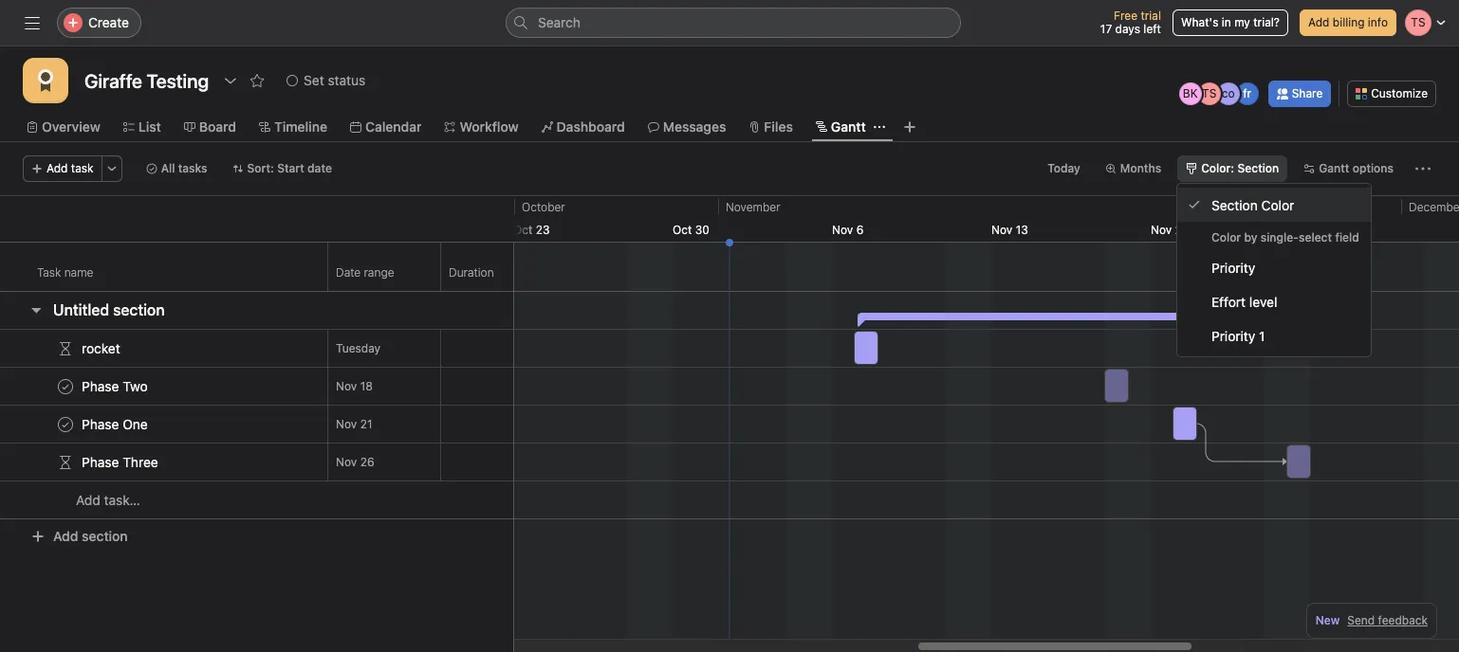 Task type: describe. For each thing, give the bounding box(es) containing it.
priority for priority
[[1212, 260, 1256, 276]]

1 horizontal spatial color
[[1262, 197, 1295, 213]]

search
[[538, 14, 581, 30]]

nov for nov 26
[[336, 456, 357, 470]]

messages link
[[648, 117, 726, 138]]

sort: start date button
[[224, 156, 341, 182]]

timeline
[[274, 119, 327, 135]]

sort: start date
[[247, 161, 332, 176]]

expand sidebar image
[[25, 15, 40, 30]]

Phase Two text field
[[78, 377, 153, 396]]

all tasks
[[161, 161, 207, 176]]

by
[[1245, 231, 1258, 245]]

tuesday
[[336, 342, 381, 356]]

files
[[764, 119, 793, 135]]

21
[[360, 418, 372, 432]]

info
[[1368, 15, 1388, 29]]

date
[[308, 161, 332, 176]]

new send feedback
[[1316, 614, 1428, 628]]

free trial 17 days left
[[1101, 9, 1162, 36]]

set
[[304, 72, 324, 88]]

add task button
[[23, 156, 102, 182]]

add task…
[[76, 493, 140, 509]]

add billing info
[[1309, 15, 1388, 29]]

nov 27
[[1311, 223, 1348, 237]]

priority 1
[[1212, 328, 1265, 344]]

collapse task list for this section image
[[28, 303, 44, 318]]

timeline link
[[259, 117, 327, 138]]

completed image
[[54, 413, 77, 436]]

ts
[[1202, 86, 1217, 101]]

rocket cell
[[0, 329, 328, 368]]

left
[[1144, 22, 1162, 36]]

nov 21
[[336, 418, 372, 432]]

dashboard
[[557, 119, 625, 135]]

what's in my trial?
[[1182, 15, 1280, 29]]

all
[[161, 161, 175, 176]]

tasks
[[178, 161, 207, 176]]

date range
[[336, 265, 394, 279]]

date
[[336, 265, 361, 279]]

board link
[[184, 117, 236, 138]]

nov for nov 27
[[1311, 223, 1332, 237]]

task
[[71, 161, 94, 176]]

oct for oct 23
[[513, 223, 533, 237]]

board
[[199, 119, 236, 135]]

add for add section
[[53, 529, 78, 545]]

oct 23
[[513, 223, 550, 237]]

13
[[1016, 223, 1029, 237]]

color:
[[1202, 161, 1235, 176]]

add for add billing info
[[1309, 15, 1330, 29]]

overview
[[42, 119, 100, 135]]

set status
[[304, 72, 366, 88]]

status
[[328, 72, 366, 88]]

gantt options button
[[1296, 156, 1403, 182]]

nov 26
[[336, 456, 374, 470]]

1 vertical spatial section
[[1212, 197, 1258, 213]]

priority link
[[1178, 251, 1371, 285]]

send
[[1348, 614, 1375, 628]]

list
[[138, 119, 161, 135]]

nov for nov 13
[[992, 223, 1013, 237]]

calendar link
[[350, 117, 422, 138]]

27
[[1335, 223, 1348, 237]]

rocket text field
[[78, 339, 126, 358]]

options
[[1353, 161, 1394, 176]]

oct for oct 30
[[673, 223, 692, 237]]

gantt for gantt options
[[1319, 161, 1350, 176]]

dependencies image for tuesday
[[58, 341, 73, 356]]

30
[[695, 223, 710, 237]]

overview link
[[27, 117, 100, 138]]

add task
[[47, 161, 94, 176]]

new
[[1316, 614, 1340, 628]]

nov 18
[[336, 380, 373, 394]]

what's in my trial? button
[[1173, 9, 1289, 36]]

today button
[[1039, 156, 1089, 182]]

messages
[[663, 119, 726, 135]]

customize button
[[1348, 81, 1437, 107]]

dependencies image for nov 26
[[58, 455, 73, 470]]

effort level link
[[1178, 285, 1371, 319]]

today
[[1048, 161, 1081, 176]]

in
[[1222, 15, 1232, 29]]

23
[[536, 223, 550, 237]]

single-
[[1261, 231, 1299, 245]]



Task type: vqa. For each thing, say whether or not it's contained in the screenshot.
Manage's Everything
no



Task type: locate. For each thing, give the bounding box(es) containing it.
1 priority from the top
[[1212, 260, 1256, 276]]

workflow
[[460, 119, 519, 135]]

phase one cell
[[0, 405, 328, 444]]

list link
[[123, 117, 161, 138]]

add billing info button
[[1300, 9, 1397, 36]]

20
[[1176, 223, 1190, 237]]

effort
[[1212, 294, 1246, 310]]

add left the task…
[[76, 493, 100, 509]]

share button
[[1269, 81, 1332, 107]]

completed checkbox up completed icon
[[54, 375, 77, 398]]

1 vertical spatial color
[[1212, 231, 1242, 245]]

range
[[364, 265, 394, 279]]

files link
[[749, 117, 793, 138]]

add task… row
[[0, 481, 513, 520]]

days
[[1116, 22, 1141, 36]]

2 completed checkbox from the top
[[54, 413, 77, 436]]

oct
[[513, 223, 533, 237], [673, 223, 692, 237]]

gantt inside button
[[1319, 161, 1350, 176]]

priority for priority 1
[[1212, 328, 1256, 344]]

1 horizontal spatial oct
[[673, 223, 692, 237]]

2 priority from the top
[[1212, 328, 1256, 344]]

1 horizontal spatial more actions image
[[1416, 161, 1431, 177]]

Phase One text field
[[78, 415, 153, 434]]

send feedback link
[[1348, 613, 1428, 630]]

trial?
[[1254, 15, 1280, 29]]

start
[[277, 161, 304, 176]]

nov
[[832, 223, 853, 237], [992, 223, 1013, 237], [1151, 223, 1172, 237], [1311, 223, 1332, 237], [336, 380, 357, 394], [336, 418, 357, 432], [336, 456, 357, 470]]

trial
[[1141, 9, 1162, 23]]

what's
[[1182, 15, 1219, 29]]

color up "single-"
[[1262, 197, 1295, 213]]

priority
[[1212, 260, 1256, 276], [1212, 328, 1256, 344]]

section for untitled section
[[113, 302, 165, 319]]

create
[[88, 14, 129, 30]]

nov inside november nov 6
[[832, 223, 853, 237]]

feedback
[[1379, 614, 1428, 628]]

nov left the 21
[[336, 418, 357, 432]]

duration
[[449, 265, 494, 279]]

gantt options
[[1319, 161, 1394, 176]]

18
[[360, 380, 373, 394]]

section down add task…
[[82, 529, 128, 545]]

1 completed checkbox from the top
[[54, 375, 77, 398]]

dependencies image left rocket text box
[[58, 341, 73, 356]]

calendar
[[365, 119, 422, 135]]

oct 30
[[673, 223, 710, 237]]

free
[[1114, 9, 1138, 23]]

show options image
[[223, 73, 238, 88]]

gantt left options
[[1319, 161, 1350, 176]]

section color
[[1212, 197, 1295, 213]]

0 horizontal spatial color
[[1212, 231, 1242, 245]]

select
[[1299, 231, 1333, 245]]

section inside dropdown button
[[1238, 161, 1280, 176]]

task
[[37, 265, 61, 279]]

set status button
[[278, 67, 374, 94]]

billing
[[1333, 15, 1365, 29]]

1 vertical spatial dependencies image
[[58, 455, 73, 470]]

priority inside priority 1 link
[[1212, 328, 1256, 344]]

section for add section
[[82, 529, 128, 545]]

decembe
[[1409, 200, 1460, 214]]

add left task
[[47, 161, 68, 176]]

more actions image up decembe
[[1416, 161, 1431, 177]]

add left billing
[[1309, 15, 1330, 29]]

bk
[[1183, 86, 1198, 101]]

1 vertical spatial section
[[82, 529, 128, 545]]

create button
[[57, 8, 141, 38]]

add section
[[53, 529, 128, 545]]

oct left 30
[[673, 223, 692, 237]]

priority left 1
[[1212, 328, 1256, 344]]

0 horizontal spatial more actions image
[[106, 163, 117, 175]]

add for add task…
[[76, 493, 100, 509]]

color left by
[[1212, 231, 1242, 245]]

my
[[1235, 15, 1251, 29]]

1 oct from the left
[[513, 223, 533, 237]]

0 vertical spatial color
[[1262, 197, 1295, 213]]

nov 13
[[992, 223, 1029, 237]]

1 vertical spatial completed checkbox
[[54, 413, 77, 436]]

level
[[1250, 294, 1278, 310]]

gantt
[[831, 119, 866, 135], [1319, 161, 1350, 176]]

tab actions image
[[874, 121, 885, 133]]

completed checkbox for nov 18
[[54, 375, 77, 398]]

months button
[[1097, 156, 1170, 182]]

nov left 20
[[1151, 223, 1172, 237]]

months
[[1121, 161, 1162, 176]]

fr
[[1243, 86, 1252, 101]]

add
[[1309, 15, 1330, 29], [47, 161, 68, 176], [76, 493, 100, 509], [53, 529, 78, 545]]

nov left 27
[[1311, 223, 1332, 237]]

completed checkbox inside phase two cell
[[54, 375, 77, 398]]

section
[[113, 302, 165, 319], [82, 529, 128, 545]]

search button
[[506, 8, 961, 38]]

section up section color
[[1238, 161, 1280, 176]]

gantt left 'tab actions' icon
[[831, 119, 866, 135]]

nov 20
[[1151, 223, 1190, 237]]

details image
[[305, 419, 316, 430]]

share
[[1292, 86, 1323, 101]]

section
[[1238, 161, 1280, 176], [1212, 197, 1258, 213]]

17
[[1101, 22, 1112, 36]]

0 vertical spatial dependencies image
[[58, 341, 73, 356]]

color: section
[[1202, 161, 1280, 176]]

dependencies image
[[58, 341, 73, 356], [58, 455, 73, 470]]

nov left 6
[[832, 223, 853, 237]]

add tab image
[[902, 120, 917, 135]]

1 vertical spatial priority
[[1212, 328, 1256, 344]]

add inside button
[[53, 529, 78, 545]]

add inside "button"
[[76, 493, 100, 509]]

workflow link
[[445, 117, 519, 138]]

0 vertical spatial section
[[1238, 161, 1280, 176]]

untitled section button
[[53, 293, 165, 327]]

add to starred image
[[250, 73, 265, 88]]

untitled section
[[53, 302, 165, 319]]

26
[[360, 456, 374, 470]]

2 oct from the left
[[673, 223, 692, 237]]

task name
[[37, 265, 93, 279]]

nov left 26
[[336, 456, 357, 470]]

nov for nov 18
[[336, 380, 357, 394]]

nov left 13
[[992, 223, 1013, 237]]

november
[[726, 200, 781, 214]]

completed checkbox for nov 21
[[54, 413, 77, 436]]

nov for nov 20
[[1151, 223, 1172, 237]]

add task… button
[[53, 491, 140, 512]]

Completed checkbox
[[54, 375, 77, 398], [54, 413, 77, 436]]

section up the rocket cell
[[113, 302, 165, 319]]

1 vertical spatial gantt
[[1319, 161, 1350, 176]]

0 horizontal spatial oct
[[513, 223, 533, 237]]

more actions image right task
[[106, 163, 117, 175]]

dependencies image inside phase three cell
[[58, 455, 73, 470]]

task…
[[104, 493, 140, 509]]

2 dependencies image from the top
[[58, 455, 73, 470]]

section inside button
[[82, 529, 128, 545]]

1 dependencies image from the top
[[58, 341, 73, 356]]

None text field
[[80, 64, 214, 98], [441, 332, 589, 366], [441, 370, 589, 404], [441, 408, 589, 442], [441, 446, 589, 480], [80, 64, 214, 98], [441, 332, 589, 366], [441, 370, 589, 404], [441, 408, 589, 442], [441, 446, 589, 480]]

priority inside priority link
[[1212, 260, 1256, 276]]

section inside button
[[113, 302, 165, 319]]

1 horizontal spatial gantt
[[1319, 161, 1350, 176]]

0 vertical spatial section
[[113, 302, 165, 319]]

search list box
[[506, 8, 961, 38]]

dependencies image inside the rocket cell
[[58, 341, 73, 356]]

phase three cell
[[0, 443, 328, 482]]

all tasks button
[[137, 156, 216, 182]]

untitled
[[53, 302, 109, 319]]

0 vertical spatial gantt
[[831, 119, 866, 135]]

color: section button
[[1178, 156, 1288, 182]]

0 vertical spatial completed checkbox
[[54, 375, 77, 398]]

completed image
[[54, 375, 77, 398]]

1
[[1259, 328, 1265, 344]]

Phase Three text field
[[78, 453, 164, 472]]

nov for nov 21
[[336, 418, 357, 432]]

0 horizontal spatial gantt
[[831, 119, 866, 135]]

6
[[857, 223, 864, 237]]

gantt for gantt
[[831, 119, 866, 135]]

effort level
[[1212, 294, 1278, 310]]

add for add task
[[47, 161, 68, 176]]

section color link
[[1178, 188, 1371, 222]]

add section button
[[23, 520, 135, 554]]

priority 1 link
[[1178, 319, 1371, 353]]

october
[[522, 200, 565, 214]]

phase two cell
[[0, 367, 328, 406]]

more actions image
[[1416, 161, 1431, 177], [106, 163, 117, 175]]

dependencies image down completed icon
[[58, 455, 73, 470]]

completed checkbox inside phase one cell
[[54, 413, 77, 436]]

priority up effort
[[1212, 260, 1256, 276]]

completed checkbox down completed image
[[54, 413, 77, 436]]

oct left 23
[[513, 223, 533, 237]]

ribbon image
[[34, 69, 57, 92]]

section down 'color: section' dropdown button
[[1212, 197, 1258, 213]]

add down add task… "button"
[[53, 529, 78, 545]]

nov left 18
[[336, 380, 357, 394]]

0 vertical spatial priority
[[1212, 260, 1256, 276]]

sort:
[[247, 161, 274, 176]]



